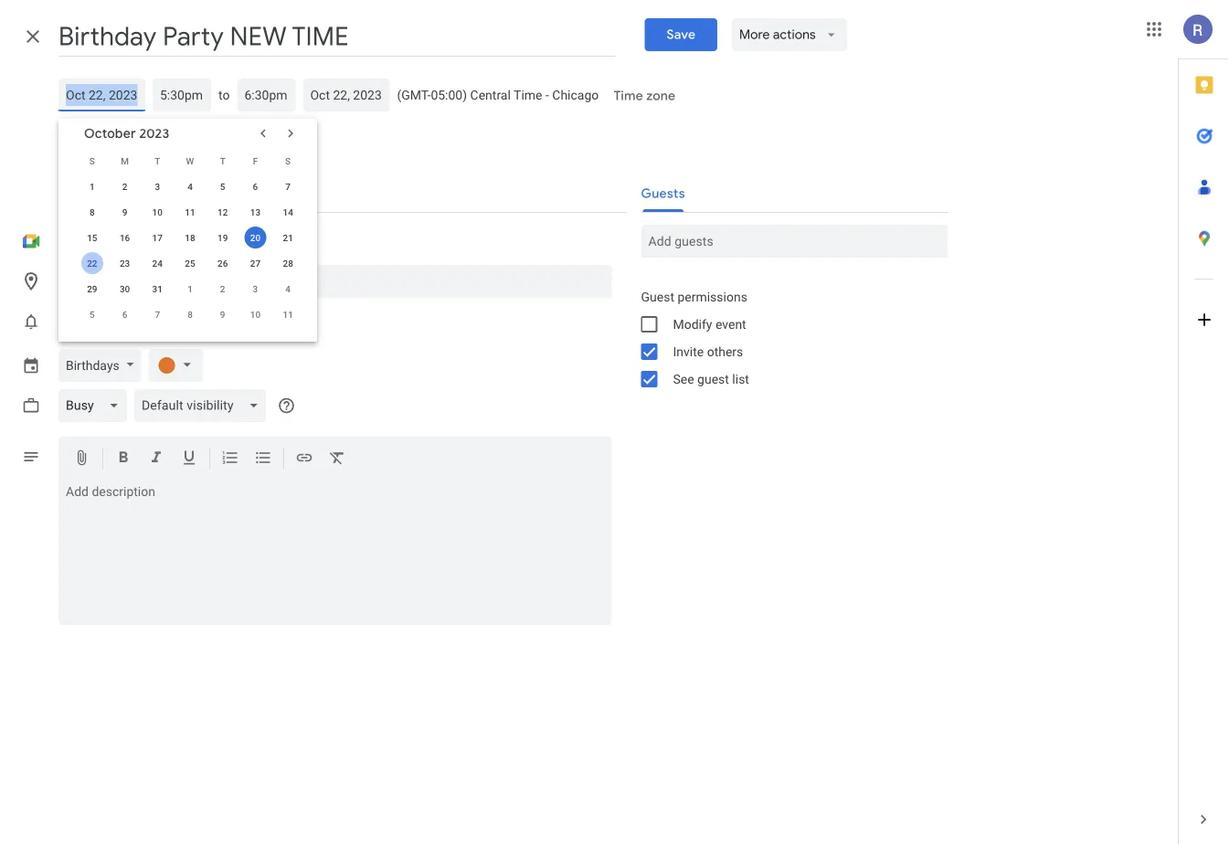 Task type: describe. For each thing, give the bounding box(es) containing it.
End date text field
[[310, 84, 383, 106]]

invite others
[[673, 344, 744, 359]]

15
[[87, 232, 97, 243]]

november 9 element
[[212, 304, 234, 325]]

day
[[103, 128, 123, 143]]

october 2023 grid
[[76, 148, 304, 327]]

Start time text field
[[160, 84, 204, 106]]

27 element
[[244, 252, 266, 274]]

1 horizontal spatial 4
[[285, 283, 291, 294]]

19
[[218, 232, 228, 243]]

0 horizontal spatial 2
[[122, 181, 127, 192]]

10 for 10 element
[[152, 207, 163, 218]]

1 horizontal spatial 3
[[253, 283, 258, 294]]

remove formatting image
[[328, 449, 346, 470]]

11 element
[[179, 201, 201, 223]]

add notification
[[59, 315, 157, 332]]

1 vertical spatial 5
[[90, 309, 95, 320]]

18
[[185, 232, 195, 243]]

24 element
[[147, 252, 168, 274]]

21
[[283, 232, 293, 243]]

november 2 element
[[212, 278, 234, 300]]

november 11 element
[[277, 304, 299, 325]]

1 vertical spatial 2
[[220, 283, 225, 294]]

november 4 element
[[277, 278, 299, 300]]

save
[[667, 27, 696, 43]]

guest
[[641, 289, 675, 304]]

birthdays
[[66, 358, 120, 373]]

13
[[250, 207, 261, 218]]

others
[[707, 344, 744, 359]]

20, today element
[[244, 227, 266, 249]]

october
[[84, 125, 136, 142]]

f
[[253, 155, 258, 166]]

1 horizontal spatial 8
[[188, 309, 193, 320]]

15 element
[[81, 227, 103, 249]]

20
[[250, 232, 261, 243]]

time zone
[[614, 88, 676, 104]]

november 1 element
[[179, 278, 201, 300]]

invite
[[673, 344, 704, 359]]

row containing 1
[[76, 174, 304, 199]]

italic image
[[147, 449, 165, 470]]

0 horizontal spatial 4
[[188, 181, 193, 192]]

31
[[152, 283, 163, 294]]

central
[[470, 87, 511, 102]]

2 t from the left
[[220, 155, 226, 166]]

november 3 element
[[244, 278, 266, 300]]

november 8 element
[[179, 304, 201, 325]]

25 element
[[179, 252, 201, 274]]

list
[[733, 372, 750, 387]]

bold image
[[114, 449, 133, 470]]

27
[[250, 258, 261, 269]]

november 6 element
[[114, 304, 136, 325]]

17 element
[[147, 227, 168, 249]]

underline image
[[180, 449, 198, 470]]

End time text field
[[244, 84, 288, 106]]

-
[[546, 87, 549, 102]]

13 element
[[244, 201, 266, 223]]

insert link image
[[295, 449, 314, 470]]

row containing s
[[76, 148, 304, 174]]

row group containing 1
[[76, 174, 304, 327]]

event
[[716, 317, 747, 332]]

0 horizontal spatial 9
[[122, 207, 127, 218]]

save button
[[645, 18, 718, 51]]

all day
[[84, 128, 123, 143]]

0 horizontal spatial 3
[[155, 181, 160, 192]]

guest
[[698, 372, 729, 387]]

22 cell
[[76, 250, 109, 276]]

18 element
[[179, 227, 201, 249]]

group containing guest permissions
[[627, 283, 948, 393]]

12
[[218, 207, 228, 218]]

modify
[[673, 317, 713, 332]]

29
[[87, 283, 97, 294]]

Start date text field
[[66, 84, 138, 106]]

november 10 element
[[244, 304, 266, 325]]

permissions
[[678, 289, 748, 304]]

10 element
[[147, 201, 168, 223]]



Task type: vqa. For each thing, say whether or not it's contained in the screenshot.


Task type: locate. For each thing, give the bounding box(es) containing it.
2 up november 9 "element"
[[220, 283, 225, 294]]

0 vertical spatial 5
[[220, 181, 225, 192]]

Location text field
[[66, 265, 605, 298]]

t down 2023
[[155, 155, 160, 166]]

2023
[[139, 125, 169, 142]]

row up "november 8" element
[[76, 276, 304, 302]]

0 horizontal spatial 6
[[122, 309, 127, 320]]

30
[[120, 283, 130, 294]]

4 row from the top
[[76, 225, 304, 250]]

1 vertical spatial 9
[[220, 309, 225, 320]]

m
[[121, 155, 129, 166]]

bulleted list image
[[254, 449, 272, 470]]

(gmt-
[[397, 87, 431, 102]]

more
[[740, 27, 770, 43]]

0 vertical spatial 11
[[185, 207, 195, 218]]

4 up november 11 element
[[285, 283, 291, 294]]

7
[[285, 181, 291, 192], [155, 309, 160, 320]]

0 vertical spatial 2
[[122, 181, 127, 192]]

1 vertical spatial 3
[[253, 283, 258, 294]]

0 vertical spatial 6
[[253, 181, 258, 192]]

guest permissions
[[641, 289, 748, 304]]

2 s from the left
[[285, 155, 291, 166]]

chicago
[[552, 87, 599, 102]]

1 horizontal spatial 6
[[253, 181, 258, 192]]

1 horizontal spatial 9
[[220, 309, 225, 320]]

4
[[188, 181, 193, 192], [285, 283, 291, 294]]

1 up "november 8" element
[[188, 283, 193, 294]]

None field
[[59, 389, 134, 422], [134, 389, 274, 422], [59, 389, 134, 422], [134, 389, 274, 422]]

6 down the "30" element
[[122, 309, 127, 320]]

1 horizontal spatial 11
[[283, 309, 293, 320]]

5 row from the top
[[76, 250, 304, 276]]

12 element
[[212, 201, 234, 223]]

row
[[76, 148, 304, 174], [76, 174, 304, 199], [76, 199, 304, 225], [76, 225, 304, 250], [76, 250, 304, 276], [76, 276, 304, 302], [76, 302, 304, 327]]

1 horizontal spatial 5
[[220, 181, 225, 192]]

row containing 15
[[76, 225, 304, 250]]

10 up 17
[[152, 207, 163, 218]]

november 5 element
[[81, 304, 103, 325]]

1 horizontal spatial 1
[[188, 283, 193, 294]]

30 element
[[114, 278, 136, 300]]

row down november 1 element at the top of the page
[[76, 302, 304, 327]]

26
[[218, 258, 228, 269]]

1 row from the top
[[76, 148, 304, 174]]

14 element
[[277, 201, 299, 223]]

1 horizontal spatial 10
[[250, 309, 261, 320]]

more actions arrow_drop_down
[[740, 27, 840, 43]]

1 vertical spatial 6
[[122, 309, 127, 320]]

1 vertical spatial 4
[[285, 283, 291, 294]]

october 2023
[[84, 125, 169, 142]]

group
[[627, 283, 948, 393]]

31 element
[[147, 278, 168, 300]]

2
[[122, 181, 127, 192], [220, 283, 225, 294]]

24
[[152, 258, 163, 269]]

november 7 element
[[147, 304, 168, 325]]

0 horizontal spatial t
[[155, 155, 160, 166]]

(gmt-05:00) central time - chicago
[[397, 87, 599, 102]]

1 vertical spatial 1
[[188, 283, 193, 294]]

28
[[283, 258, 293, 269]]

tab list
[[1179, 59, 1230, 794]]

Title text field
[[59, 16, 616, 57]]

26 element
[[212, 252, 234, 274]]

see guest list
[[673, 372, 750, 387]]

6
[[253, 181, 258, 192], [122, 309, 127, 320]]

formatting options toolbar
[[59, 437, 612, 481]]

0 vertical spatial 3
[[155, 181, 160, 192]]

0 horizontal spatial 7
[[155, 309, 160, 320]]

add notification button
[[51, 302, 164, 346]]

9 inside "element"
[[220, 309, 225, 320]]

0 horizontal spatial s
[[89, 155, 95, 166]]

1 t from the left
[[155, 155, 160, 166]]

5 right the add
[[90, 309, 95, 320]]

11 up 18
[[185, 207, 195, 218]]

0 vertical spatial 7
[[285, 181, 291, 192]]

0 horizontal spatial 5
[[90, 309, 95, 320]]

7 row from the top
[[76, 302, 304, 327]]

row down w
[[76, 174, 304, 199]]

5 up 12 element
[[220, 181, 225, 192]]

time inside button
[[614, 88, 643, 104]]

row up the 18 element
[[76, 199, 304, 225]]

11 for the 11 element
[[185, 207, 195, 218]]

14
[[283, 207, 293, 218]]

10 down november 3 element
[[250, 309, 261, 320]]

1
[[90, 181, 95, 192], [188, 283, 193, 294]]

11
[[185, 207, 195, 218], [283, 309, 293, 320]]

0 vertical spatial 9
[[122, 207, 127, 218]]

6 row from the top
[[76, 276, 304, 302]]

22
[[87, 258, 97, 269]]

3
[[155, 181, 160, 192], [253, 283, 258, 294]]

29 element
[[81, 278, 103, 300]]

25
[[185, 258, 195, 269]]

9
[[122, 207, 127, 218], [220, 309, 225, 320]]

0 horizontal spatial 11
[[185, 207, 195, 218]]

10
[[152, 207, 163, 218], [250, 309, 261, 320]]

4 up the 11 element
[[188, 181, 193, 192]]

1 horizontal spatial 7
[[285, 181, 291, 192]]

0 horizontal spatial time
[[514, 87, 543, 102]]

Description text field
[[59, 485, 612, 622]]

see
[[673, 372, 694, 387]]

t left f
[[220, 155, 226, 166]]

row containing 8
[[76, 199, 304, 225]]

20 cell
[[239, 225, 272, 250]]

row containing 22
[[76, 250, 304, 276]]

23 element
[[114, 252, 136, 274]]

8 up 15 element
[[90, 207, 95, 218]]

row containing 29
[[76, 276, 304, 302]]

notification
[[86, 315, 157, 332]]

8 down november 1 element at the top of the page
[[188, 309, 193, 320]]

0 horizontal spatial 8
[[90, 207, 95, 218]]

2 down 'm'
[[122, 181, 127, 192]]

row down the 11 element
[[76, 225, 304, 250]]

6 up 13 element
[[253, 181, 258, 192]]

1 horizontal spatial time
[[614, 88, 643, 104]]

10 for november 10 element
[[250, 309, 261, 320]]

28 element
[[277, 252, 299, 274]]

row down 2023
[[76, 148, 304, 174]]

11 down november 4 element
[[283, 309, 293, 320]]

16 element
[[114, 227, 136, 249]]

numbered list image
[[221, 449, 240, 470]]

1 vertical spatial 8
[[188, 309, 193, 320]]

1 horizontal spatial s
[[285, 155, 291, 166]]

zone
[[646, 88, 676, 104]]

22 element
[[81, 252, 103, 274]]

7 up 14 element at left top
[[285, 181, 291, 192]]

11 for november 11 element
[[283, 309, 293, 320]]

9 down november 2 element
[[220, 309, 225, 320]]

row containing 5
[[76, 302, 304, 327]]

9 up 16 element
[[122, 207, 127, 218]]

1 horizontal spatial 2
[[220, 283, 225, 294]]

row up november 1 element at the top of the page
[[76, 250, 304, 276]]

1 s from the left
[[89, 155, 95, 166]]

0 vertical spatial 8
[[90, 207, 95, 218]]

5
[[220, 181, 225, 192], [90, 309, 95, 320]]

0 horizontal spatial 10
[[152, 207, 163, 218]]

17
[[152, 232, 163, 243]]

w
[[186, 155, 194, 166]]

s
[[89, 155, 95, 166], [285, 155, 291, 166]]

23
[[120, 258, 130, 269]]

16
[[120, 232, 130, 243]]

0 vertical spatial 10
[[152, 207, 163, 218]]

2 row from the top
[[76, 174, 304, 199]]

7 down 31 'element'
[[155, 309, 160, 320]]

s right f
[[285, 155, 291, 166]]

05:00)
[[431, 87, 467, 102]]

1 vertical spatial 7
[[155, 309, 160, 320]]

row group
[[76, 174, 304, 327]]

3 row from the top
[[76, 199, 304, 225]]

all
[[84, 128, 99, 143]]

to
[[218, 87, 230, 102]]

actions
[[773, 27, 816, 43]]

Guests text field
[[649, 225, 941, 258]]

s down all
[[89, 155, 95, 166]]

8
[[90, 207, 95, 218], [188, 309, 193, 320]]

1 up 15 element
[[90, 181, 95, 192]]

add
[[59, 315, 83, 332]]

t
[[155, 155, 160, 166], [220, 155, 226, 166]]

time left zone
[[614, 88, 643, 104]]

1 vertical spatial 10
[[250, 309, 261, 320]]

arrow_drop_down
[[824, 27, 840, 43]]

0 vertical spatial 4
[[188, 181, 193, 192]]

modify event
[[673, 317, 747, 332]]

0 vertical spatial 1
[[90, 181, 95, 192]]

3 down 27 element
[[253, 283, 258, 294]]

time
[[514, 87, 543, 102], [614, 88, 643, 104]]

0 horizontal spatial 1
[[90, 181, 95, 192]]

1 vertical spatial 11
[[283, 309, 293, 320]]

time zone button
[[606, 80, 683, 112]]

3 up 10 element
[[155, 181, 160, 192]]

time left -
[[514, 87, 543, 102]]

1 horizontal spatial t
[[220, 155, 226, 166]]

19 element
[[212, 227, 234, 249]]

21 element
[[277, 227, 299, 249]]



